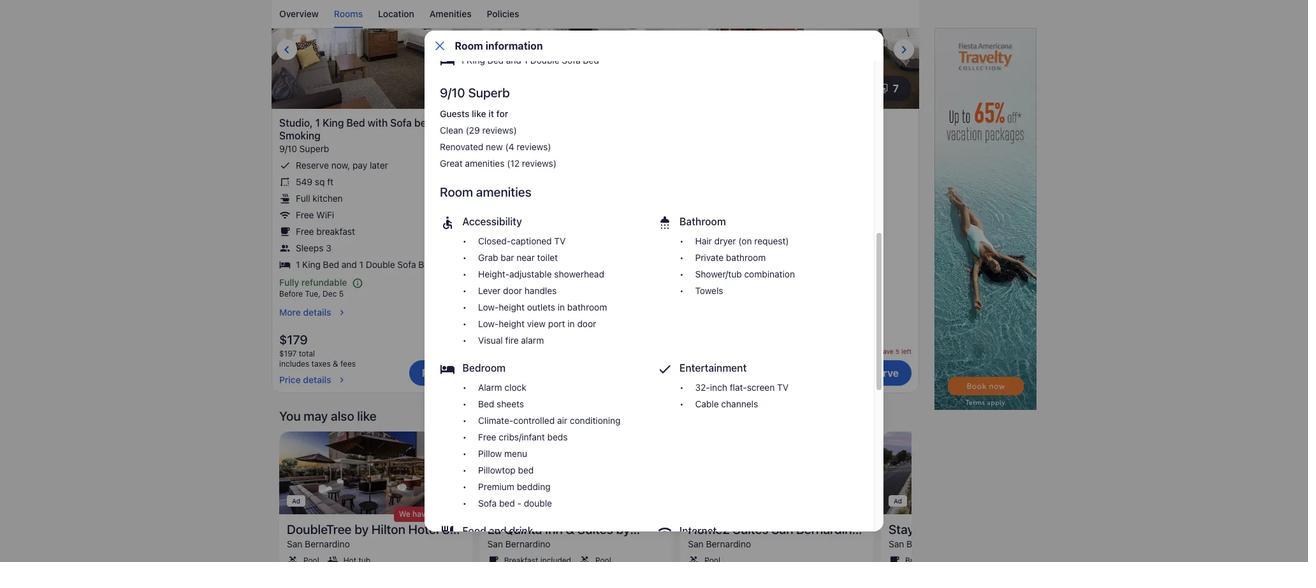 Task type: vqa. For each thing, say whether or not it's contained in the screenshot.
the property
no



Task type: locate. For each thing, give the bounding box(es) containing it.
refundable up medium icon
[[301, 277, 347, 288]]

2 up fireplace
[[746, 117, 752, 129]]

list item
[[716, 160, 912, 171], [716, 176, 912, 188], [716, 193, 912, 205]]

0 horizontal spatial have
[[413, 510, 430, 519]]

show previous image image
[[279, 42, 295, 57], [498, 42, 513, 57]]

0 horizontal spatial includes
[[279, 360, 309, 369]]

king inside "studio, 1 king bed with sofa bed, non smoking 9/10 superb"
[[323, 117, 344, 129]]

door right lever
[[503, 286, 522, 296]]

now, down good
[[550, 147, 569, 158]]

bathroom down (on at the top
[[726, 252, 766, 263]]

price details for studio, 1 king bed with sofa bed, non smoking image
[[336, 376, 347, 386]]

-
[[517, 499, 521, 509]]

32-
[[695, 383, 710, 393]]

bed for sofa
[[499, 499, 515, 509]]

cable channels
[[695, 399, 758, 410]]

9/10 up guests
[[440, 85, 465, 100]]

549 for suite, 1 bedroom, non smoking
[[514, 164, 531, 175]]

6
[[455, 83, 462, 94]]

2 san bernardino from the left
[[487, 539, 550, 550]]

1 vertical spatial reserve now, pay later
[[296, 160, 388, 171]]

2 non from the left
[[583, 117, 603, 129]]

1 non from the left
[[438, 117, 457, 129]]

549 sq ft list item down suite, 1 bedroom, non smoking 8.1/10 very good
[[498, 164, 693, 175]]

& right the inn
[[566, 523, 575, 537]]

fully for $179
[[498, 264, 518, 275]]

refundable down 2 double beds
[[738, 277, 784, 288]]

sleeps 3 list item for smoking
[[498, 230, 693, 241]]

2 horizontal spatial free breakfast
[[733, 226, 792, 237]]

1 vertical spatial full kitchen
[[296, 193, 343, 204]]

ft down good
[[546, 164, 552, 175]]

1 horizontal spatial 549 sq ft list item
[[498, 164, 693, 175]]

wyndham
[[487, 538, 546, 553]]

2 $179 from the left
[[498, 333, 526, 348]]

kitchen for king
[[313, 193, 343, 204]]

1 suites from the left
[[577, 523, 613, 537]]

ft down "studio, 1 king bed with sofa bed, non smoking 9/10 superb"
[[327, 176, 333, 187]]

pay
[[571, 147, 586, 158], [353, 160, 367, 171]]

san bernardino inside 2 out of 9 element
[[487, 539, 550, 550]]

tue,
[[524, 277, 539, 286], [305, 289, 320, 299], [742, 289, 757, 299]]

very
[[524, 131, 543, 141]]

location
[[378, 8, 414, 19]]

1 out of 9 element
[[279, 432, 472, 563]]

later down "studio, 1 king bed with sofa bed, non smoking 9/10 superb"
[[370, 160, 388, 171]]

549
[[514, 164, 531, 175], [296, 176, 312, 187]]

more details left medium icon
[[279, 307, 331, 318]]

san bernardino inside 4 out of 9 element
[[889, 539, 952, 550]]

2 suites from the left
[[733, 523, 769, 537]]

ad inside 4 out of 9 element
[[894, 498, 902, 505]]

dec for $179
[[541, 277, 555, 286]]

bernardino for 1 out of 9 element
[[305, 539, 350, 550]]

reserve now, pay later list item for smoking
[[498, 147, 693, 159]]

549 sq ft down studio,
[[296, 176, 333, 187]]

low- up visual
[[478, 319, 499, 330]]

show next image image up 7
[[896, 42, 912, 57]]

0 horizontal spatial full kitchen
[[296, 193, 343, 204]]

1 king bed and 1 double sofa bed down information
[[460, 55, 599, 66]]

bed inside "studio, 1 king bed with sofa bed, non smoking 9/10 superb"
[[346, 117, 365, 129]]

1 vertical spatial room
[[440, 185, 473, 200]]

amenities down new
[[465, 158, 505, 169]]

bed up bedding
[[518, 465, 534, 476]]

bathroom right medium image
[[567, 302, 607, 313]]

1 ad from the left
[[292, 498, 300, 505]]

0 vertical spatial 3
[[544, 230, 550, 241]]

terrace/patio image
[[279, 432, 472, 515], [680, 432, 873, 515]]

3 list item from the top
[[716, 193, 912, 205]]

more for suite, 1 bedroom, non smoking
[[498, 295, 519, 305]]

sleeps 3 list item
[[498, 230, 693, 241], [279, 243, 475, 254]]

includes inside $179 $197 total includes taxes & fees
[[279, 360, 309, 369]]

suites
[[577, 523, 613, 537], [733, 523, 769, 537]]

free cribs/infant beds
[[478, 432, 568, 443]]

1 height from the top
[[499, 302, 525, 313]]

includes taxes & fees up screen
[[716, 360, 793, 369]]

3 san bernardino from the left
[[688, 539, 751, 550]]

visual fire alarm list item
[[463, 335, 642, 347]]

2 double beds
[[733, 259, 793, 270]]

1 horizontal spatial sleeps
[[514, 230, 542, 241]]

1 includes from the left
[[279, 360, 309, 369]]

1 taxes from the left
[[311, 360, 331, 369]]

free breakfast list item
[[498, 213, 693, 225], [279, 226, 475, 238], [716, 226, 912, 238]]

0 horizontal spatial 2
[[733, 259, 738, 270]]

taxes up screen
[[748, 360, 768, 369]]

1
[[460, 55, 464, 66], [524, 55, 528, 66], [315, 117, 320, 129], [527, 117, 532, 129], [514, 247, 518, 257], [586, 247, 591, 257], [296, 259, 300, 270], [359, 259, 363, 270], [432, 510, 436, 519]]

2 premium bedding, pillowtop beds, in-room safe, desk image from the left
[[490, 0, 701, 109]]

fully refundable up medium icon
[[279, 277, 347, 288]]

small image inside the 3 out of 9 element
[[688, 556, 700, 563]]

hair dryer (on request)
[[695, 236, 789, 247]]

height up fire
[[499, 319, 525, 330]]

san inside la quinta inn & suites by wyndham san bernardino
[[549, 538, 571, 553]]

0 horizontal spatial more details
[[279, 307, 331, 318]]

suite, for fireplace
[[716, 117, 743, 129]]

includes
[[279, 360, 309, 369], [498, 360, 528, 369], [716, 360, 746, 369]]

2 height from the top
[[499, 319, 525, 330]]

guests
[[440, 108, 469, 119]]

1 horizontal spatial breakfast
[[535, 213, 574, 224]]

captioned
[[511, 236, 552, 247]]

san bernardino
[[287, 539, 350, 550], [487, 539, 550, 550], [688, 539, 751, 550], [889, 539, 952, 550]]

free wifi list item
[[498, 197, 693, 208], [279, 210, 475, 221]]

reserve now, pay later for bedroom,
[[514, 147, 607, 158]]

property amenity image
[[881, 432, 1074, 515]]

1 horizontal spatial more details
[[498, 295, 550, 305]]

8.1/10
[[498, 131, 522, 141]]

$179 inside $179 $197 total includes taxes & fees
[[279, 333, 308, 348]]

full kitchen for bedroom,
[[514, 180, 561, 191]]

sleeps for includes taxes & fees
[[733, 243, 760, 254]]

reserve now, pay later list item
[[498, 147, 693, 159], [279, 160, 475, 171]]

small image down doubletree
[[327, 556, 338, 563]]

1 horizontal spatial now,
[[550, 147, 569, 158]]

4 san bernardino from the left
[[889, 539, 952, 550]]

0 horizontal spatial before
[[279, 289, 303, 299]]

ft
[[546, 164, 552, 175], [327, 176, 333, 187]]

fire
[[505, 335, 519, 346]]

0 horizontal spatial tv
[[554, 236, 566, 247]]

now, for bedroom,
[[550, 147, 569, 158]]

in inside list item
[[558, 302, 565, 313]]

sleeps 3
[[514, 230, 550, 241], [296, 243, 331, 254]]

premium bedding, pillowtop beds, in-room safe, desk image for smoking
[[490, 0, 701, 109]]

suite, inside suite, 1 bedroom, non smoking 8.1/10 very good
[[498, 117, 525, 129]]

non right the bedroom,
[[583, 117, 603, 129]]

0 horizontal spatial refundable
[[301, 277, 347, 288]]

smoking,
[[831, 117, 875, 129]]

and
[[506, 55, 521, 66], [569, 247, 584, 257], [342, 259, 357, 270], [489, 526, 507, 537]]

small image down previous property image on the bottom
[[287, 556, 298, 563]]

later
[[588, 147, 607, 158], [370, 160, 388, 171]]

fully refundable button down 2 double beds
[[716, 277, 806, 289]]

free wifi
[[514, 197, 553, 208], [296, 210, 334, 220]]

superb inside "studio, 1 king bed with sofa bed, non smoking 9/10 superb"
[[299, 143, 329, 154]]

reserve now, pay later for king
[[296, 160, 388, 171]]

non for suite, 2 bedrooms, non smoking, fireplace
[[809, 117, 828, 129]]

full kitchen list item for with
[[279, 193, 475, 205]]

also
[[331, 409, 354, 424]]

1 king bed and 1 double sofa bed list item
[[440, 53, 859, 70], [279, 259, 475, 271]]

0 horizontal spatial reserve now, pay later
[[296, 160, 388, 171]]

reviews) down for
[[482, 125, 517, 136]]

breakfast
[[535, 213, 574, 224], [316, 226, 355, 237], [753, 226, 792, 237]]

san bernardino inside 1 out of 9 element
[[287, 539, 350, 550]]

small image
[[440, 53, 455, 68], [287, 556, 298, 563], [327, 556, 338, 563]]

full kitchen
[[514, 180, 561, 191], [296, 193, 343, 204]]

full kitchen list item
[[498, 180, 693, 192], [279, 193, 475, 205]]

0 horizontal spatial fees
[[340, 360, 356, 369]]

2 terrace/patio image from the left
[[680, 432, 873, 515]]

tv up grab bar near toilet "list item"
[[554, 236, 566, 247]]

2 ad from the left
[[493, 498, 501, 505]]

sofa inside "studio, 1 king bed with sofa bed, non smoking 9/10 superb"
[[390, 117, 412, 129]]

549 sq ft list item for smoking
[[498, 164, 693, 175]]

0 horizontal spatial fully
[[279, 277, 299, 288]]

internet
[[680, 526, 717, 537]]

details for studio, 1 king bed with sofa bed, non smoking
[[303, 307, 331, 318]]

suite, for 8.1/10
[[498, 117, 525, 129]]

smoking inside "studio, 1 king bed with sofa bed, non smoking 9/10 superb"
[[279, 130, 321, 141]]

height for outlets
[[499, 302, 525, 313]]

handles
[[525, 286, 557, 296]]

1 fees from the left
[[340, 360, 356, 369]]

and up wyndham
[[489, 526, 507, 537]]

549 sq ft list item down "studio, 1 king bed with sofa bed, non smoking 9/10 superb"
[[279, 176, 475, 188]]

3 small image from the left
[[688, 556, 700, 563]]

premium bedding list item
[[463, 482, 642, 493]]

tv up cable channels list item
[[777, 383, 789, 393]]

1 horizontal spatial full kitchen
[[514, 180, 561, 191]]

and up showerhead
[[569, 247, 584, 257]]

1 horizontal spatial reserve button
[[628, 361, 693, 386]]

pay down "studio, 1 king bed with sofa bed, non smoking 9/10 superb"
[[353, 160, 367, 171]]

reserve now, pay later list item down "studio, 1 king bed with sofa bed, non smoking 9/10 superb"
[[279, 160, 475, 171]]

door right port
[[577, 319, 596, 330]]

& down visual fire alarm list item
[[551, 360, 557, 369]]

bed for pillowtop
[[518, 465, 534, 476]]

before for includes taxes & fees
[[716, 289, 740, 299]]

1 horizontal spatial king
[[323, 117, 344, 129]]

more details button for very
[[498, 295, 693, 306]]

0 horizontal spatial $179
[[279, 333, 308, 348]]

fully refundable button down toilet
[[498, 264, 587, 277]]

before down bar
[[498, 277, 521, 286]]

5 for suite, 2 bedrooms, non smoking, fireplace
[[776, 289, 781, 299]]

2 includes taxes & fees from the left
[[716, 360, 793, 369]]

more down height-
[[498, 295, 519, 305]]

double for bottom 1 king bed and 1 double sofa bed list item
[[366, 259, 395, 270]]

cribs/infant
[[499, 432, 545, 443]]

free cribs/infant beds list item
[[463, 432, 642, 444]]

non inside suite, 1 bedroom, non smoking 8.1/10 very good
[[583, 117, 603, 129]]

san bernardino inside the 3 out of 9 element
[[688, 539, 751, 550]]

sofa bed -  double list item
[[463, 499, 642, 510]]

fully for includes taxes & fees
[[716, 277, 736, 288]]

room for room information
[[455, 40, 483, 52]]

suites right home2
[[733, 523, 769, 537]]

& inside $179 $197 total includes taxes & fees
[[333, 360, 338, 369]]

private bathroom list item
[[680, 252, 859, 264]]

0 horizontal spatial premium bedding, pillowtop beds, in-room safe, desk image
[[272, 0, 482, 109]]

0 horizontal spatial 3
[[326, 243, 331, 254]]

1 vertical spatial height
[[499, 319, 525, 330]]

more details button
[[498, 295, 693, 306], [279, 307, 475, 319]]

2
[[746, 117, 752, 129], [733, 259, 738, 270]]

1 horizontal spatial includes
[[498, 360, 528, 369]]

before tue, dec 5
[[498, 277, 562, 286], [279, 289, 344, 299], [716, 289, 781, 299]]

reserve now, pay later list item down suite, 1 bedroom, non smoking 8.1/10 very good
[[498, 147, 693, 159]]

suite, 2 bedrooms, non smoking, fireplace
[[716, 117, 875, 141]]

show previous image image down overview link
[[279, 42, 295, 57]]

have inside ad we have 1 left at
[[413, 510, 430, 519]]

2 horizontal spatial includes
[[716, 360, 746, 369]]

0 vertical spatial bathroom
[[726, 252, 766, 263]]

san bernardino for doubletree
[[287, 539, 350, 550]]

0 horizontal spatial later
[[370, 160, 388, 171]]

tv
[[554, 236, 566, 247], [777, 383, 789, 393]]

549 sq ft list item
[[498, 164, 693, 175], [279, 176, 475, 188]]

2 includes from the left
[[498, 360, 528, 369]]

reserve now, pay later down good
[[514, 147, 607, 158]]

before tue, dec 5 for includes taxes & fees
[[716, 289, 781, 299]]

list containing 32-inch flat-screen tv
[[680, 383, 859, 411]]

non inside suite, 2 bedrooms, non smoking, fireplace
[[809, 117, 828, 129]]

1 vertical spatial now,
[[331, 160, 350, 171]]

0 horizontal spatial wifi
[[316, 210, 334, 220]]

1 vertical spatial kitchen
[[313, 193, 343, 204]]

food
[[463, 526, 487, 537]]

accessibility
[[463, 216, 522, 228]]

amenities
[[465, 158, 505, 169], [476, 185, 532, 200]]

1 horizontal spatial fully refundable button
[[498, 264, 587, 277]]

reserve now, pay later down "studio, 1 king bed with sofa bed, non smoking 9/10 superb"
[[296, 160, 388, 171]]

1 horizontal spatial free wifi
[[514, 197, 553, 208]]

lever door handles
[[478, 286, 557, 296]]

sleeps 5 list item
[[716, 243, 912, 254]]

height inside list item
[[499, 319, 525, 330]]

3 out of 9 element
[[680, 432, 873, 563]]

2 horizontal spatial free breakfast list item
[[716, 226, 912, 238]]

smoking
[[605, 117, 647, 129], [279, 130, 321, 141]]

free wifi for king
[[296, 210, 334, 220]]

549 down studio,
[[296, 176, 312, 187]]

full kitchen for king
[[296, 193, 343, 204]]

1 horizontal spatial bathroom
[[726, 252, 766, 263]]

1 horizontal spatial before
[[498, 277, 521, 286]]

bernardino inside la quinta inn & suites by wyndham san bernardino
[[574, 538, 637, 553]]

bernardino for 2 out of 9 element
[[505, 539, 550, 550]]

0 vertical spatial kitchen
[[531, 180, 561, 191]]

0 horizontal spatial details
[[303, 307, 331, 318]]

may
[[304, 409, 328, 424]]

1 horizontal spatial 3
[[544, 230, 550, 241]]

1 horizontal spatial refundable
[[520, 264, 566, 275]]

suites right the inn
[[577, 523, 613, 537]]

taxes down alarm
[[530, 360, 549, 369]]

show next image image
[[459, 42, 475, 57], [896, 42, 912, 57]]

1 horizontal spatial ad
[[493, 498, 501, 505]]

2 horizontal spatial fully refundable button
[[716, 277, 806, 289]]

3 ad from the left
[[894, 498, 902, 505]]

2 show previous image image from the left
[[498, 42, 513, 57]]

includes down $197
[[279, 360, 309, 369]]

0 horizontal spatial now,
[[331, 160, 350, 171]]

show next image image right close, go back to hotel details. icon
[[459, 42, 475, 57]]

low- for low-height view port in door
[[478, 319, 499, 330]]

shower/tub combination
[[695, 269, 795, 280]]

reviews) down very
[[517, 142, 551, 152]]

1 vertical spatial 1 king bed and 1 double sofa bed
[[296, 259, 435, 270]]

bathroom inside list item
[[726, 252, 766, 263]]

0 horizontal spatial includes taxes & fees
[[498, 360, 574, 369]]

small image up show all 6 images for studio, 1 king bed with sofa bed, non smoking
[[440, 53, 455, 68]]

1 vertical spatial full
[[296, 193, 310, 204]]

1 show previous image image from the left
[[279, 42, 295, 57]]

1 horizontal spatial includes taxes & fees
[[716, 360, 793, 369]]

bernardino inside the 3 out of 9 element
[[706, 539, 751, 550]]

1 horizontal spatial bed
[[518, 465, 534, 476]]

small image
[[487, 556, 499, 563], [579, 556, 590, 563], [688, 556, 700, 563], [889, 556, 900, 563]]

premium bedding
[[478, 482, 551, 493]]

by inside la quinta inn & suites by wyndham san bernardino
[[616, 523, 630, 537]]

bernardino for the 3 out of 9 element
[[706, 539, 751, 550]]

0 horizontal spatial free breakfast list item
[[279, 226, 475, 238]]

low- inside list item
[[478, 319, 499, 330]]

0 horizontal spatial non
[[438, 117, 457, 129]]

0 horizontal spatial free wifi
[[296, 210, 334, 220]]

in right port
[[568, 319, 575, 330]]

0 horizontal spatial bed
[[499, 499, 515, 509]]

2 vertical spatial list item
[[716, 193, 912, 205]]

superb down studio,
[[299, 143, 329, 154]]

reserve button down we have 5 left
[[846, 361, 912, 386]]

left inside ad we have 1 left at
[[438, 510, 450, 519]]

1 suite, from the left
[[498, 117, 525, 129]]

room right close, go back to hotel details. icon
[[455, 40, 483, 52]]

549 sq ft down very
[[514, 164, 552, 175]]

closed-captioned tv list item
[[463, 236, 642, 247]]

0 horizontal spatial we
[[399, 510, 410, 519]]

9/10 down studio,
[[279, 143, 297, 154]]

1 inside ad we have 1 left at
[[432, 510, 436, 519]]

now, for king
[[331, 160, 350, 171]]

hilton
[[372, 523, 405, 537]]

more up $197
[[279, 307, 301, 318]]

list
[[272, 0, 919, 28], [440, 125, 859, 170], [498, 147, 693, 258], [279, 160, 475, 271], [716, 160, 912, 271], [463, 236, 642, 347], [680, 236, 859, 297], [463, 383, 642, 510], [680, 383, 859, 411]]

1 horizontal spatial later
[[588, 147, 607, 158]]

pay for non
[[571, 147, 586, 158]]

non left smoking,
[[809, 117, 828, 129]]

later down suite, 1 bedroom, non smoking 8.1/10 very good
[[588, 147, 607, 158]]

4 small image from the left
[[889, 556, 900, 563]]

1 vertical spatial like
[[357, 409, 376, 424]]

0 horizontal spatial sleeps 3
[[296, 243, 331, 254]]

1 horizontal spatial premium bedding, pillowtop beds, in-room safe, desk image
[[490, 0, 701, 109]]

2 inside suite, 2 bedrooms, non smoking, fireplace
[[746, 117, 752, 129]]

0 horizontal spatial by
[[355, 523, 369, 537]]

free for free breakfast list item for includes taxes & fees
[[733, 226, 751, 237]]

free wifi for bedroom,
[[514, 197, 553, 208]]

close, go back to hotel details. image
[[432, 38, 448, 54]]

fees up the "price details for suite, 2 bedrooms, non smoking, fireplace" "icon"
[[777, 360, 793, 369]]

low- for low-height outlets in bathroom
[[478, 302, 499, 313]]

0 vertical spatial later
[[588, 147, 607, 158]]

for
[[496, 108, 508, 119]]

2 down sleeps 5
[[733, 259, 738, 270]]

1 horizontal spatial superb
[[468, 85, 510, 100]]

includes up flat-
[[716, 360, 746, 369]]

1 $179 from the left
[[279, 333, 308, 348]]

premium bedding, pillowtop beds, in-room safe, desk image
[[272, 0, 482, 109], [490, 0, 701, 109]]

price details for suite, 2 bedrooms, non smoking, fireplace image
[[773, 376, 783, 386]]

1 vertical spatial in
[[568, 319, 575, 330]]

0 horizontal spatial suite,
[[498, 117, 525, 129]]

2 inside 2 double beds list item
[[733, 259, 738, 270]]

0 horizontal spatial in
[[558, 302, 565, 313]]

1 queen bed and 1 double sofa bed list item
[[498, 247, 693, 258]]

1 vertical spatial more details
[[279, 307, 331, 318]]

reviews) right (12
[[522, 158, 557, 169]]

ad for the breakfast area image
[[493, 498, 501, 505]]

more details down adjustable in the top left of the page
[[498, 295, 550, 305]]

reserve button left 32-
[[628, 361, 693, 386]]

3 non from the left
[[809, 117, 828, 129]]

full
[[514, 180, 529, 191], [296, 193, 310, 204]]

1 horizontal spatial full kitchen list item
[[498, 180, 693, 192]]

2 by from the left
[[616, 523, 630, 537]]

dialog containing 9/10 superb
[[425, 0, 884, 563]]

rooms
[[334, 8, 363, 19]]

bernardino inside 4 out of 9 element
[[907, 539, 952, 550]]

breakfast for includes taxes & fees
[[753, 226, 792, 237]]

549 down very
[[514, 164, 531, 175]]

1 premium bedding, pillowtop beds, in-room safe, desk image from the left
[[272, 0, 482, 109]]

bed left the -
[[499, 499, 515, 509]]

1 vertical spatial low-
[[478, 319, 499, 330]]

& up price details for studio, 1 king bed with sofa bed, non smoking image
[[333, 360, 338, 369]]

left
[[901, 348, 912, 356], [438, 510, 450, 519]]

32-inch flat-screen tv list item
[[680, 383, 859, 394]]

fees up price details for studio, 1 king bed with sofa bed, non smoking image
[[340, 360, 356, 369]]

in up port
[[558, 302, 565, 313]]

free breakfast
[[514, 213, 574, 224], [296, 226, 355, 237], [733, 226, 792, 237]]

next property image
[[904, 527, 919, 542]]

more details for suite, 1 bedroom, non smoking
[[498, 295, 550, 305]]

1 vertical spatial have
[[413, 510, 430, 519]]

now, down "studio, 1 king bed with sofa bed, non smoking 9/10 superb"
[[331, 160, 350, 171]]

suite, up 8.1/10
[[498, 117, 525, 129]]

reserve button left alarm
[[409, 361, 475, 386]]

1 horizontal spatial left
[[901, 348, 912, 356]]

fees down visual fire alarm list item
[[559, 360, 574, 369]]

height-adjustable showerhead
[[478, 269, 604, 280]]

request)
[[754, 236, 789, 247]]

kitchen for bedroom,
[[531, 180, 561, 191]]

superb up it
[[468, 85, 510, 100]]

2 horizontal spatial tue,
[[742, 289, 757, 299]]

5 inside list item
[[763, 243, 768, 254]]

queen
[[521, 247, 548, 257]]

1 vertical spatial free wifi
[[296, 210, 334, 220]]

2 reserve button from the left
[[628, 361, 693, 386]]

climate-
[[478, 416, 513, 427]]

0 horizontal spatial bathroom
[[567, 302, 607, 313]]

reserve now, pay later list item for with
[[279, 160, 475, 171]]

0 horizontal spatial smoking
[[279, 130, 321, 141]]

free breakfast for includes taxes & fees
[[733, 226, 792, 237]]

suites inside la quinta inn & suites by wyndham san bernardino
[[577, 523, 613, 537]]

2 small image from the left
[[579, 556, 590, 563]]

$179 $197 total includes taxes & fees
[[279, 333, 356, 369]]

taxes down total
[[311, 360, 331, 369]]

9/10
[[440, 85, 465, 100], [279, 143, 297, 154]]

pay down suite, 1 bedroom, non smoking 8.1/10 very good
[[571, 147, 586, 158]]

includes down fire
[[498, 360, 528, 369]]

1 by from the left
[[355, 523, 369, 537]]

breakfast area image
[[480, 432, 673, 515]]

details
[[522, 295, 550, 305], [303, 307, 331, 318]]

ad inside 2 out of 9 element
[[493, 498, 501, 505]]

2 taxes from the left
[[530, 360, 549, 369]]

2 suite, from the left
[[716, 117, 743, 129]]

suite,
[[498, 117, 525, 129], [716, 117, 743, 129]]

2 list item from the top
[[716, 176, 912, 188]]

1 horizontal spatial in
[[568, 319, 575, 330]]

includes taxes & fees down alarm
[[498, 360, 574, 369]]

1 horizontal spatial taxes
[[530, 360, 549, 369]]

full kitchen list item down the "great amenities (12 reviews)" list item
[[498, 180, 693, 192]]

food and drink
[[463, 526, 534, 537]]

1 show next image image from the left
[[459, 42, 475, 57]]

1 vertical spatial 3
[[326, 243, 331, 254]]

(on
[[738, 236, 752, 247]]

view
[[527, 319, 546, 330]]

amenities down (12
[[476, 185, 532, 200]]

kitchen
[[531, 180, 561, 191], [313, 193, 343, 204]]

1 horizontal spatial free wifi list item
[[498, 197, 693, 208]]

2 horizontal spatial king
[[467, 55, 485, 66]]

show previous image image for suite, 1 bedroom, non smoking
[[498, 42, 513, 57]]

1 san bernardino from the left
[[287, 539, 350, 550]]

free breakfast for $179
[[514, 213, 574, 224]]

3
[[544, 230, 550, 241], [326, 243, 331, 254]]

1 horizontal spatial sleeps 3
[[514, 230, 550, 241]]

suite, inside suite, 2 bedrooms, non smoking, fireplace
[[716, 117, 743, 129]]

3 includes from the left
[[716, 360, 746, 369]]

$179 for $179
[[498, 333, 526, 348]]

show previous image image down policies link
[[498, 42, 513, 57]]

bed sheets list item
[[463, 399, 642, 411]]

9/10 superb
[[440, 85, 510, 100]]

list containing clean (29 reviews)
[[440, 125, 859, 170]]

sleeps inside sleeps 5 list item
[[733, 243, 760, 254]]

1 king bed and 1 double sofa bed up medium icon
[[296, 259, 435, 270]]

1 horizontal spatial more details button
[[498, 295, 693, 306]]

1 horizontal spatial free breakfast
[[514, 213, 574, 224]]

san inside 4 out of 9 element
[[889, 539, 904, 550]]

like right also
[[357, 409, 376, 424]]

before down shower/tub
[[716, 289, 740, 299]]

3 taxes from the left
[[748, 360, 768, 369]]

1 low- from the top
[[478, 302, 499, 313]]

non inside "studio, 1 king bed with sofa bed, non smoking 9/10 superb"
[[438, 117, 457, 129]]

double inside dialog
[[530, 55, 560, 66]]

visual fire alarm
[[478, 335, 544, 346]]

fully refundable down 2 double beds
[[716, 277, 784, 288]]

fully refundable button up medium icon
[[279, 277, 369, 289]]

1 vertical spatial more details button
[[279, 307, 475, 319]]

dialog
[[425, 0, 884, 563]]

bathroom inside list item
[[567, 302, 607, 313]]

0 vertical spatial in
[[558, 302, 565, 313]]

refundable down toilet
[[520, 264, 566, 275]]

low- inside list item
[[478, 302, 499, 313]]

0 horizontal spatial more
[[279, 307, 301, 318]]

home2 suites san bernardino, ca
[[688, 523, 862, 553]]

2 low- from the top
[[478, 319, 499, 330]]

0 horizontal spatial suites
[[577, 523, 613, 537]]

0 vertical spatial full kitchen
[[514, 180, 561, 191]]

before up $197
[[279, 289, 303, 299]]

height inside list item
[[499, 302, 525, 313]]

suite, up fireplace
[[716, 117, 743, 129]]

room
[[455, 40, 483, 52], [440, 185, 473, 200]]

fully refundable
[[498, 264, 566, 275], [279, 277, 347, 288], [716, 277, 784, 288]]

non for suite, 1 bedroom, non smoking 8.1/10 very good
[[583, 117, 603, 129]]

list containing overview
[[272, 0, 919, 28]]

total
[[299, 349, 315, 359]]

height-
[[478, 269, 509, 280]]

room down great on the left of the page
[[440, 185, 473, 200]]

non right bed,
[[438, 117, 457, 129]]

1 vertical spatial 549 sq ft list item
[[279, 176, 475, 188]]

0 vertical spatial more details button
[[498, 295, 693, 306]]

fully refundable down near at the left
[[498, 264, 566, 275]]

ca
[[688, 538, 704, 553]]

great amenities (12 reviews) list item
[[440, 158, 859, 170]]

ad inside ad we have 1 left at
[[292, 498, 300, 505]]

height down lever door handles
[[499, 302, 525, 313]]

fully refundable button for $179
[[498, 264, 587, 277]]

9/10 inside dialog
[[440, 85, 465, 100]]

alarm clock
[[478, 383, 526, 393]]



Task type: describe. For each thing, give the bounding box(es) containing it.
tv inside list item
[[777, 383, 789, 393]]

1 vertical spatial 1 king bed and 1 double sofa bed list item
[[279, 259, 475, 271]]

free breakfast list item for includes taxes & fees
[[716, 226, 912, 238]]

32-inch flat-screen tv
[[695, 383, 789, 393]]

towels
[[695, 286, 723, 296]]

climate-controlled air conditioning
[[478, 416, 621, 427]]

2 horizontal spatial small image
[[440, 53, 455, 68]]

suite, 2 bedrooms, non smoking, fireplace | premium bedding, pillowtop beds, in-room safe, desk image
[[708, 0, 919, 109]]

location link
[[378, 0, 414, 28]]

fees inside $179 $197 total includes taxes & fees
[[340, 360, 356, 369]]

list containing hair dryer (on request)
[[680, 236, 859, 297]]

0 horizontal spatial dec
[[323, 289, 337, 299]]

ad we have 1 left at
[[292, 498, 459, 519]]

1 inside suite, 1 bedroom, non smoking 8.1/10 very good
[[527, 117, 532, 129]]

fireplace
[[716, 130, 759, 141]]

2 fees from the left
[[559, 360, 574, 369]]

closed-captioned tv
[[478, 236, 566, 247]]

guests like it for clean (29 reviews) renovated new (4 reviews) great amenities (12 reviews)
[[440, 108, 557, 169]]

medium image
[[555, 295, 565, 305]]

details for suite, 1 bedroom, non smoking
[[522, 295, 550, 305]]

amenities inside "guests like it for clean (29 reviews) renovated new (4 reviews) great amenities (12 reviews)"
[[465, 158, 505, 169]]

low-height outlets in bathroom list item
[[463, 302, 642, 314]]

suites inside home2 suites san bernardino, ca
[[733, 523, 769, 537]]

dryer
[[714, 236, 736, 247]]

sheets
[[497, 399, 524, 410]]

closed-
[[478, 236, 511, 247]]

0 horizontal spatial door
[[503, 286, 522, 296]]

2 vertical spatial reviews)
[[522, 158, 557, 169]]

sq for king
[[315, 176, 325, 187]]

tue, for includes taxes & fees
[[742, 289, 757, 299]]

0 horizontal spatial fully refundable
[[279, 277, 347, 288]]

0 vertical spatial left
[[901, 348, 912, 356]]

free for $179 free breakfast list item
[[514, 213, 532, 224]]

at
[[452, 510, 459, 519]]

0 vertical spatial king
[[467, 55, 485, 66]]

before tue, dec 5 for $179
[[498, 277, 562, 286]]

0 horizontal spatial breakfast
[[316, 226, 355, 237]]

2 show next image image from the left
[[896, 42, 912, 57]]

& up the "price details for suite, 2 bedrooms, non smoking, fireplace" "icon"
[[770, 360, 775, 369]]

full for suite, 1 bedroom, non smoking
[[514, 180, 529, 191]]

0 horizontal spatial small image
[[287, 556, 298, 563]]

sleeps for $179
[[514, 230, 542, 241]]

later for with
[[370, 160, 388, 171]]

clean
[[440, 125, 463, 136]]

san inside doubletree by hilton hotel san bernardino
[[442, 523, 464, 537]]

$179 for $179 $197 total includes taxes & fees
[[279, 333, 308, 348]]

1 terrace/patio image from the left
[[279, 432, 472, 515]]

taxes inside $179 $197 total includes taxes & fees
[[311, 360, 331, 369]]

fully refundable button for includes taxes & fees
[[716, 277, 806, 289]]

conditioning
[[570, 416, 621, 427]]

refundable for $179
[[520, 264, 566, 275]]

4 out of 9 element
[[881, 432, 1074, 563]]

7 button
[[865, 76, 912, 101]]

great
[[440, 158, 463, 169]]

san inside home2 suites san bernardino, ca
[[771, 523, 793, 537]]

list containing closed-captioned tv
[[463, 236, 642, 347]]

like inside "guests like it for clean (29 reviews) renovated new (4 reviews) great amenities (12 reviews)"
[[472, 108, 486, 119]]

beds
[[772, 259, 793, 270]]

pillowtop bed list item
[[463, 465, 642, 477]]

cable channels list item
[[680, 399, 859, 411]]

pillowtop bed
[[478, 465, 534, 476]]

premium bedding, pillowtop beds, in-room safe, desk image for with
[[272, 0, 482, 109]]

1 queen bed and 1 double sofa bed
[[514, 247, 662, 257]]

refundable for includes taxes & fees
[[738, 277, 784, 288]]

6 button
[[427, 76, 475, 101]]

bedroom
[[463, 363, 506, 374]]

clean (29 reviews) list item
[[440, 125, 859, 136]]

smoking inside suite, 1 bedroom, non smoking 8.1/10 very good
[[605, 117, 647, 129]]

renovated new (4 reviews) list item
[[440, 142, 859, 153]]

you
[[279, 409, 301, 424]]

lever
[[478, 286, 501, 296]]

good
[[545, 131, 567, 141]]

toilet
[[537, 252, 558, 263]]

5 for studio, 1 king bed with sofa bed, non smoking
[[339, 289, 344, 299]]

alarm
[[478, 383, 502, 393]]

clock
[[505, 383, 526, 393]]

bernardino,
[[796, 523, 862, 537]]

show all 6 images for studio, 1 king bed with sofa bed, non smoking image
[[440, 83, 450, 94]]

0 horizontal spatial free breakfast
[[296, 226, 355, 237]]

pillow menu list item
[[463, 449, 642, 460]]

1 vertical spatial reviews)
[[517, 142, 551, 152]]

sofa bed -  double
[[478, 499, 552, 509]]

you may also like
[[279, 409, 376, 424]]

near
[[517, 252, 535, 263]]

we inside ad we have 1 left at
[[399, 510, 410, 519]]

2 out of 9 element
[[480, 432, 673, 563]]

menu
[[504, 449, 527, 460]]

lever door handles list item
[[463, 286, 642, 297]]

ft for king
[[327, 176, 333, 187]]

9/10 inside "studio, 1 king bed with sofa bed, non smoking 9/10 superb"
[[279, 143, 297, 154]]

1 horizontal spatial have
[[879, 348, 894, 356]]

flat-
[[730, 383, 747, 393]]

3 fees from the left
[[777, 360, 793, 369]]

combination
[[744, 269, 795, 280]]

sq for bedroom,
[[533, 164, 543, 175]]

shower/tub combination list item
[[680, 269, 859, 281]]

small image inside 4 out of 9 element
[[889, 556, 900, 563]]

premium
[[478, 482, 514, 493]]

3 reserve button from the left
[[846, 361, 912, 386]]

double inside list
[[740, 259, 770, 270]]

1 reserve button from the left
[[409, 361, 475, 386]]

previous property image
[[272, 527, 287, 542]]

pay for bed
[[353, 160, 367, 171]]

bed sheets
[[478, 399, 524, 410]]

1 includes taxes & fees from the left
[[498, 360, 574, 369]]

superb inside dialog
[[468, 85, 510, 100]]

1 vertical spatial door
[[577, 319, 596, 330]]

sleeps 5
[[733, 243, 768, 254]]

0 horizontal spatial 1 king bed and 1 double sofa bed
[[296, 259, 435, 270]]

controlled
[[513, 416, 555, 427]]

free for the left free breakfast list item
[[296, 226, 314, 237]]

fully refundable for includes taxes & fees
[[716, 277, 784, 288]]

and inside list item
[[569, 247, 584, 257]]

fully refundable for $179
[[498, 264, 566, 275]]

(29
[[466, 125, 480, 136]]

3 for king
[[326, 243, 331, 254]]

show all 7 images for suite, 2 bedrooms, non smoking, fireplace image
[[878, 83, 888, 94]]

grab bar near toilet list item
[[463, 252, 642, 264]]

wifi for king
[[316, 210, 334, 220]]

hotel
[[408, 523, 439, 537]]

ad for property amenity image
[[894, 498, 902, 505]]

more details for studio, 1 king bed with sofa bed, non smoking
[[279, 307, 331, 318]]

before for $179
[[498, 277, 521, 286]]

bed,
[[414, 117, 436, 129]]

549 sq ft for bedroom,
[[514, 164, 552, 175]]

san bernardino for la
[[487, 539, 550, 550]]

policies
[[487, 8, 519, 19]]

1 vertical spatial amenities
[[476, 185, 532, 200]]

climate-controlled air conditioning list item
[[463, 416, 642, 427]]

double
[[524, 499, 552, 509]]

sleeps 3 for studio, 1 king bed with sofa bed, non smoking
[[296, 243, 331, 254]]

room for room amenities
[[440, 185, 473, 200]]

overview link
[[279, 0, 319, 28]]

0 horizontal spatial before tue, dec 5
[[279, 289, 344, 299]]

pillow
[[478, 449, 502, 460]]

private bathroom
[[695, 252, 766, 263]]

free wifi list item for with
[[279, 210, 475, 221]]

drink
[[509, 526, 534, 537]]

3 for bedroom,
[[544, 230, 550, 241]]

height for view
[[499, 319, 525, 330]]

0 horizontal spatial tue,
[[305, 289, 320, 299]]

hair
[[695, 236, 712, 247]]

overview
[[279, 8, 319, 19]]

visual
[[478, 335, 503, 346]]

list containing free breakfast
[[716, 160, 912, 271]]

beds
[[547, 432, 568, 443]]

0 vertical spatial reviews)
[[482, 125, 517, 136]]

1 inside "studio, 1 king bed with sofa bed, non smoking 9/10 superb"
[[315, 117, 320, 129]]

later for smoking
[[588, 147, 607, 158]]

room information
[[455, 40, 543, 52]]

& inside la quinta inn & suites by wyndham san bernardino
[[566, 523, 575, 537]]

and down information
[[506, 55, 521, 66]]

pillowtop
[[478, 465, 516, 476]]

breakfast for $179
[[535, 213, 574, 224]]

sleeps 3 for suite, 1 bedroom, non smoking
[[514, 230, 550, 241]]

bathroom
[[680, 216, 726, 228]]

by inside doubletree by hilton hotel san bernardino
[[355, 523, 369, 537]]

san bernardino for home2
[[688, 539, 751, 550]]

full kitchen list item for smoking
[[498, 180, 693, 192]]

port
[[548, 319, 565, 330]]

low-height view port in door
[[478, 319, 596, 330]]

medium image
[[336, 308, 347, 318]]

new
[[486, 142, 503, 152]]

549 sq ft list item for with
[[279, 176, 475, 188]]

adjustable
[[509, 269, 552, 280]]

1 horizontal spatial small image
[[327, 556, 338, 563]]

0 horizontal spatial king
[[302, 259, 321, 270]]

show previous image image for studio, 1 king bed with sofa bed, non smoking
[[279, 42, 295, 57]]

0 vertical spatial 1 king bed and 1 double sofa bed
[[460, 55, 599, 66]]

0 vertical spatial 1 king bed and 1 double sofa bed list item
[[440, 53, 859, 70]]

1 horizontal spatial we
[[868, 348, 877, 356]]

ft for bedroom,
[[546, 164, 552, 175]]

tv inside list item
[[554, 236, 566, 247]]

alarm clock list item
[[463, 383, 642, 394]]

free inside dialog
[[478, 432, 496, 443]]

free wifi list item for smoking
[[498, 197, 693, 208]]

studio,
[[279, 117, 313, 129]]

low-height view port in door list item
[[463, 319, 642, 330]]

549 sq ft for king
[[296, 176, 333, 187]]

and up medium icon
[[342, 259, 357, 270]]

with
[[368, 117, 388, 129]]

0 horizontal spatial fully refundable button
[[279, 277, 369, 289]]

doubletree
[[287, 523, 352, 537]]

bernardino inside doubletree by hilton hotel san bernardino
[[287, 538, 350, 553]]

free for with free wifi list item
[[296, 210, 314, 220]]

entertainment
[[680, 363, 747, 374]]

double for 1 queen bed and 1 double sofa bed list item
[[593, 247, 622, 257]]

full for studio, 1 king bed with sofa bed, non smoking
[[296, 193, 310, 204]]

double for the topmost 1 king bed and 1 double sofa bed list item
[[530, 55, 560, 66]]

more details button for bed,
[[279, 307, 475, 319]]

1 list item from the top
[[716, 160, 912, 171]]

suite, 1 bedroom, non smoking 8.1/10 very good
[[498, 117, 647, 141]]

sleeps 3 list item for with
[[279, 243, 475, 254]]

bedroom,
[[535, 117, 581, 129]]

air
[[557, 416, 567, 427]]

private
[[695, 252, 724, 263]]

bar
[[501, 252, 514, 263]]

bernardino for 4 out of 9 element at right bottom
[[907, 539, 952, 550]]

studio, 1 king bed with sofa bed, non smoking 9/10 superb
[[279, 117, 457, 154]]

hair dryer (on request) list item
[[680, 236, 859, 247]]

grab bar near toilet
[[478, 252, 558, 263]]

5 for suite, 1 bedroom, non smoking
[[557, 277, 562, 286]]

pillow menu
[[478, 449, 527, 460]]

wifi for bedroom,
[[535, 197, 553, 208]]

amenities
[[430, 8, 472, 19]]

list containing alarm clock
[[463, 383, 642, 510]]

free for free wifi list item corresponding to smoking
[[514, 197, 532, 208]]

1 small image from the left
[[487, 556, 499, 563]]

more for studio, 1 king bed with sofa bed, non smoking
[[279, 307, 301, 318]]

dec for includes taxes & fees
[[760, 289, 774, 299]]

2 double beds list item
[[716, 259, 912, 271]]

cable
[[695, 399, 719, 410]]

bedding
[[517, 482, 551, 493]]

(4
[[505, 142, 514, 152]]

bedrooms,
[[755, 117, 806, 129]]

height-adjustable showerhead list item
[[463, 269, 642, 281]]

in inside list item
[[568, 319, 575, 330]]

0 horizontal spatial sleeps
[[296, 243, 323, 254]]

towels list item
[[680, 286, 859, 297]]

free breakfast list item for $179
[[498, 213, 693, 225]]



